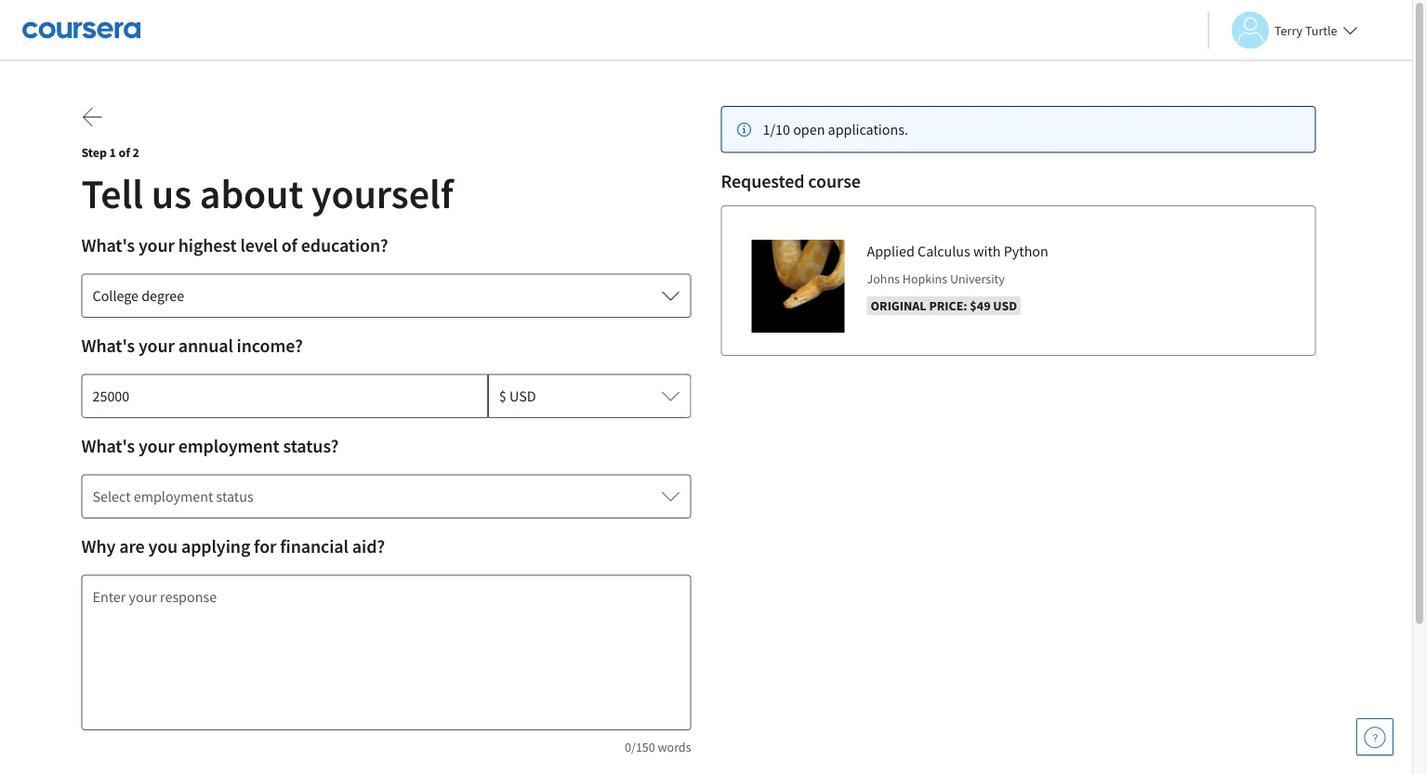 Task type: describe. For each thing, give the bounding box(es) containing it.
financial
[[280, 535, 349, 559]]

words
[[658, 739, 692, 756]]

what's your highest level of education?
[[81, 234, 388, 257]]

hopkins
[[903, 271, 948, 287]]

what's for what's your employment status?
[[81, 435, 135, 458]]

1
[[109, 144, 116, 161]]

calculus
[[918, 242, 971, 260]]

johns hopkins university
[[867, 271, 1005, 287]]

select
[[93, 487, 131, 506]]

python
[[1004, 242, 1049, 260]]

requested course
[[721, 170, 861, 193]]

what's for what's your annual income?
[[81, 334, 135, 358]]

degree
[[142, 286, 184, 305]]

johns
[[867, 271, 900, 287]]

step 1 of 2 tell us about yourself
[[81, 144, 454, 219]]

help center image
[[1365, 726, 1387, 749]]

annual
[[178, 334, 233, 358]]

applications.
[[828, 120, 909, 139]]

college degree
[[93, 286, 184, 305]]

what's for what's your highest level of education?
[[81, 234, 135, 257]]

0 vertical spatial usd
[[994, 298, 1018, 314]]

what's your annual income?
[[81, 334, 303, 358]]

education?
[[301, 234, 388, 257]]

0/150 words
[[625, 739, 692, 756]]

open
[[794, 120, 825, 139]]

turtle
[[1306, 22, 1338, 39]]

course
[[809, 170, 861, 193]]

requested
[[721, 170, 805, 193]]

your for highest
[[138, 234, 175, 257]]

terry turtle
[[1275, 22, 1338, 39]]

college
[[93, 286, 139, 305]]

your for employment
[[138, 435, 175, 458]]

1/10
[[763, 120, 791, 139]]

level
[[240, 234, 278, 257]]

0 vertical spatial employment
[[178, 435, 280, 458]]

us
[[151, 167, 192, 219]]

employment inside 'popup button'
[[134, 487, 213, 506]]

0/150
[[625, 739, 656, 756]]

applied
[[867, 242, 915, 260]]

why are you applying for financial aid?
[[81, 535, 385, 559]]

1/10 open applications. button
[[721, 106, 1317, 153]]

applied calculus with python
[[867, 242, 1049, 260]]

1/10 open applications.
[[763, 120, 909, 139]]

are
[[119, 535, 145, 559]]

with
[[974, 242, 1001, 260]]

applied calculus with python image
[[752, 240, 845, 333]]

college degree button
[[81, 273, 692, 318]]

step
[[81, 144, 107, 161]]



Task type: vqa. For each thing, say whether or not it's contained in the screenshot.
University
yes



Task type: locate. For each thing, give the bounding box(es) containing it.
your up select employment status
[[138, 435, 175, 458]]

$
[[499, 387, 507, 406]]

of right 1
[[119, 144, 130, 161]]

what's down college
[[81, 334, 135, 358]]

usd inside popup button
[[510, 387, 536, 406]]

what's up select
[[81, 435, 135, 458]]

usd right $49
[[994, 298, 1018, 314]]

of right level
[[282, 234, 297, 257]]

university
[[951, 271, 1005, 287]]

1 vertical spatial what's
[[81, 334, 135, 358]]

0 vertical spatial your
[[138, 234, 175, 257]]

1 horizontal spatial of
[[282, 234, 297, 257]]

1 your from the top
[[138, 234, 175, 257]]

what's your employment status?
[[81, 435, 339, 458]]

$49
[[970, 298, 991, 314]]

3 your from the top
[[138, 435, 175, 458]]

3 what's from the top
[[81, 435, 135, 458]]

2 vertical spatial your
[[138, 435, 175, 458]]

1 vertical spatial employment
[[134, 487, 213, 506]]

0 vertical spatial what's
[[81, 234, 135, 257]]

your up degree
[[138, 234, 175, 257]]

what's
[[81, 234, 135, 257], [81, 334, 135, 358], [81, 435, 135, 458]]

status?
[[283, 435, 339, 458]]

employment up you
[[134, 487, 213, 506]]

your
[[138, 234, 175, 257], [138, 334, 175, 358], [138, 435, 175, 458]]

tell
[[81, 167, 143, 219]]

of inside step 1 of 2 tell us about yourself
[[119, 144, 130, 161]]

terry turtle button
[[1208, 12, 1358, 49]]

for
[[254, 535, 277, 559]]

terry
[[1275, 22, 1303, 39]]

back image
[[81, 106, 104, 128]]

2 what's from the top
[[81, 334, 135, 358]]

What's your annual income? number field
[[81, 374, 488, 419]]

what's up college
[[81, 234, 135, 257]]

status
[[216, 487, 254, 506]]

aid?
[[352, 535, 385, 559]]

1 what's from the top
[[81, 234, 135, 257]]

Why are you applying for financial aid? text field
[[81, 575, 692, 731]]

about
[[200, 167, 303, 219]]

select employment status button
[[81, 474, 692, 519]]

0 vertical spatial of
[[119, 144, 130, 161]]

income?
[[237, 334, 303, 358]]

employment
[[178, 435, 280, 458], [134, 487, 213, 506]]

employment up status
[[178, 435, 280, 458]]

your for annual
[[138, 334, 175, 358]]

1 horizontal spatial usd
[[994, 298, 1018, 314]]

yourself
[[312, 167, 454, 219]]

why
[[81, 535, 116, 559]]

original price: $49 usd
[[871, 298, 1018, 314]]

$ usd
[[499, 387, 536, 406]]

original
[[871, 298, 927, 314]]

highest
[[178, 234, 237, 257]]

2
[[133, 144, 139, 161]]

usd
[[994, 298, 1018, 314], [510, 387, 536, 406]]

you
[[148, 535, 178, 559]]

2 your from the top
[[138, 334, 175, 358]]

of
[[119, 144, 130, 161], [282, 234, 297, 257]]

coursera image
[[22, 15, 140, 45]]

0 horizontal spatial of
[[119, 144, 130, 161]]

$ usd button
[[488, 374, 692, 419]]

your left annual
[[138, 334, 175, 358]]

2 vertical spatial what's
[[81, 435, 135, 458]]

applying
[[181, 535, 250, 559]]

1 vertical spatial usd
[[510, 387, 536, 406]]

0 horizontal spatial usd
[[510, 387, 536, 406]]

price:
[[930, 298, 968, 314]]

select employment status
[[93, 487, 254, 506]]

1 vertical spatial your
[[138, 334, 175, 358]]

1 vertical spatial of
[[282, 234, 297, 257]]

usd right $
[[510, 387, 536, 406]]



